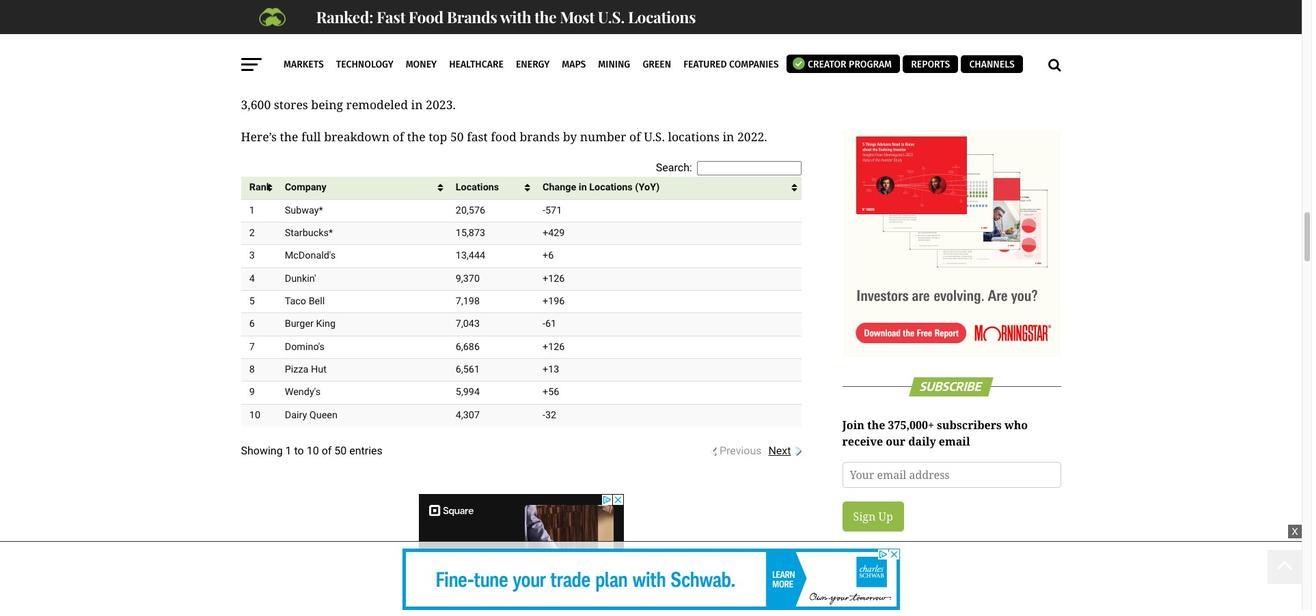 Task type: locate. For each thing, give the bounding box(es) containing it.
locations
[[628, 6, 696, 27], [456, 182, 499, 194], [589, 182, 633, 194]]

1 vertical spatial by
[[563, 129, 577, 145]]

the
[[241, 59, 262, 75]]

advertisement element
[[419, 495, 624, 611], [402, 549, 900, 611]]

1 +126 from the top
[[543, 273, 565, 285]]

1 horizontal spatial 50
[[450, 129, 464, 145]]

run
[[370, 59, 391, 75]]

+126 for 6,686
[[543, 341, 565, 353]]

of down remodeled
[[393, 129, 404, 145]]

taco bell
[[285, 296, 325, 308]]

10 right to
[[307, 445, 319, 458]]

None search field
[[697, 162, 801, 176]]

1
[[249, 205, 255, 216], [285, 445, 292, 458]]

0 vertical spatial +126
[[543, 273, 565, 285]]

1 vertical spatial u.s.
[[644, 129, 665, 145]]

2 and from the left
[[605, 78, 627, 94]]

arby's
[[500, 78, 536, 94]]

0 vertical spatial by
[[529, 59, 543, 75]]

list
[[422, 78, 439, 94]]

1 horizontal spatial with
[[763, 78, 789, 94]]

maps
[[562, 59, 586, 70]]

channels link
[[961, 55, 1023, 73]]

with down stake
[[763, 78, 789, 94]]

featured companies
[[684, 59, 779, 70]]

5,994
[[456, 387, 480, 399]]

1 - from the top
[[543, 205, 545, 216]]

mining
[[598, 59, 630, 70]]

x
[[1292, 527, 1298, 538]]

taco
[[285, 296, 306, 308]]

- down the +56 at the bottom of page
[[543, 410, 545, 421]]

+126 up +196
[[543, 273, 565, 285]]

of inside the showing 1 to 10 of 50 entries status
[[322, 445, 332, 458]]

0 vertical spatial 1
[[249, 205, 255, 216]]

channels
[[969, 59, 1015, 70]]

-
[[543, 205, 545, 216], [543, 319, 545, 330], [543, 410, 545, 421]]

2 +126 from the top
[[543, 341, 565, 353]]

1 left to
[[285, 445, 292, 458]]

with
[[500, 6, 531, 27], [763, 78, 789, 94]]

by inside the previously family-run business is now owned by roark capital (which has substantial stake in other familiar names on this list including arby's and sonic), and is mid-transformation, with 3,600 stores being remodeled in 2023.
[[529, 59, 543, 75]]

9,370
[[456, 273, 480, 285]]

1 vertical spatial 50
[[334, 445, 347, 458]]

reports
[[911, 59, 950, 70]]

daily
[[908, 434, 936, 449]]

transformation,
[[669, 78, 760, 94]]

50 right top
[[450, 129, 464, 145]]

change in locations (yoy): activate to sort column ascending element
[[534, 177, 801, 200]]

0 vertical spatial is
[[447, 59, 456, 75]]

1 up 2
[[249, 205, 255, 216]]

1 vertical spatial with
[[763, 78, 789, 94]]

locations left (yoy)
[[589, 182, 633, 194]]

featured
[[684, 59, 727, 70]]

0 vertical spatial 10
[[249, 410, 260, 421]]

1 horizontal spatial is
[[631, 78, 640, 94]]

1 vertical spatial 1
[[285, 445, 292, 458]]

7,043
[[456, 319, 480, 330]]

- down +196
[[543, 319, 545, 330]]

5
[[249, 296, 255, 308]]

2 horizontal spatial of
[[629, 129, 641, 145]]

visual capitalist image
[[241, 7, 302, 27]]

1 horizontal spatial 10
[[307, 445, 319, 458]]

0 vertical spatial with
[[500, 6, 531, 27]]

- up +429
[[543, 205, 545, 216]]

of
[[393, 129, 404, 145], [629, 129, 641, 145], [322, 445, 332, 458]]

+196
[[543, 296, 565, 308]]

mid-
[[643, 78, 669, 94]]

32
[[545, 410, 556, 421]]

+126 up +13
[[543, 341, 565, 353]]

the up receive
[[867, 418, 885, 433]]

15,873
[[456, 228, 485, 239]]

571
[[545, 205, 562, 216]]

next link
[[768, 444, 791, 460]]

of right to
[[322, 445, 332, 458]]

7
[[249, 341, 255, 353]]

2 vertical spatial -
[[543, 410, 545, 421]]

search:
[[656, 162, 692, 175]]

10 down the 9
[[249, 410, 260, 421]]

capital
[[584, 59, 624, 75]]

0 vertical spatial -
[[543, 205, 545, 216]]

featured companies link
[[679, 48, 784, 82]]

with right brands
[[500, 6, 531, 27]]

u.s. up search:
[[644, 129, 665, 145]]

by up arby's
[[529, 59, 543, 75]]

1 horizontal spatial 1
[[285, 445, 292, 458]]

here's the full breakdown of the top 50 fast food brands by number of u.s. locations in 2022.
[[241, 129, 767, 145]]

top
[[429, 129, 447, 145]]

(which
[[627, 59, 667, 75]]

of right the "number"
[[629, 129, 641, 145]]

and down the mining
[[605, 78, 627, 94]]

375,000+
[[888, 418, 934, 433]]

0 vertical spatial u.s.
[[598, 6, 625, 27]]

markets link
[[279, 48, 329, 82]]

1 vertical spatial -
[[543, 319, 545, 330]]

company
[[285, 182, 327, 194]]

20,576
[[456, 205, 485, 216]]

creator program
[[805, 59, 892, 70]]

is left now
[[447, 59, 456, 75]]

locations up 20,576
[[456, 182, 499, 194]]

change
[[543, 182, 576, 194]]

is left mid-
[[631, 78, 640, 94]]

2022.
[[737, 129, 767, 145]]

substantial
[[693, 59, 756, 75]]

the previously family-run business is now owned by roark capital (which has substantial stake in other familiar names on this list including arby's and sonic), and is mid-transformation, with 3,600 stores being remodeled in 2023.
[[241, 59, 789, 113]]

brands
[[520, 129, 560, 145]]

bell
[[309, 296, 325, 308]]

-61
[[543, 319, 556, 330]]

technology
[[336, 59, 393, 70]]

6
[[249, 319, 255, 330]]

pizza
[[285, 364, 308, 376]]

locations up green
[[628, 6, 696, 27]]

(yoy)
[[635, 182, 660, 194]]

names
[[339, 78, 377, 94]]

0 horizontal spatial of
[[322, 445, 332, 458]]

being
[[311, 96, 343, 113]]

0 vertical spatial 50
[[450, 129, 464, 145]]

join
[[842, 418, 865, 433]]

0 horizontal spatial and
[[539, 78, 561, 94]]

3 - from the top
[[543, 410, 545, 421]]

change in locations (yoy)
[[543, 182, 660, 194]]

in down this
[[411, 96, 423, 113]]

dairy
[[285, 410, 307, 421]]

2 - from the top
[[543, 319, 545, 330]]

in right the change
[[579, 182, 587, 194]]

1 vertical spatial +126
[[543, 341, 565, 353]]

- for 571
[[543, 205, 545, 216]]

Join the 375,000+ subscribers who receive our daily email email field
[[842, 462, 1061, 488]]

creator
[[808, 59, 847, 70]]

1 vertical spatial 10
[[307, 445, 319, 458]]

0 horizontal spatial with
[[500, 6, 531, 27]]

and down roark
[[539, 78, 561, 94]]

by right brands
[[563, 129, 577, 145]]

u.s. right most
[[598, 6, 625, 27]]

dunkin'
[[285, 273, 316, 285]]

showing 1 to 10 of 50 entries status
[[241, 444, 383, 460]]

6,686
[[456, 341, 480, 353]]

pizza hut
[[285, 364, 327, 376]]

1 vertical spatial is
[[631, 78, 640, 94]]

familiar
[[290, 78, 336, 94]]

0 horizontal spatial 50
[[334, 445, 347, 458]]

previous next
[[720, 445, 791, 458]]

number
[[580, 129, 626, 145]]

0 horizontal spatial 10
[[249, 410, 260, 421]]

50 left entries
[[334, 445, 347, 458]]

green check-mark icon image
[[792, 57, 805, 70]]

stores
[[274, 96, 308, 113]]

1 horizontal spatial and
[[605, 78, 627, 94]]

1 horizontal spatial of
[[393, 129, 404, 145]]

0 horizontal spatial by
[[529, 59, 543, 75]]

mining link
[[593, 48, 635, 82]]



Task type: vqa. For each thing, say whether or not it's contained in the screenshot.


Task type: describe. For each thing, give the bounding box(es) containing it.
6,561
[[456, 364, 480, 376]]

maps link
[[557, 48, 591, 82]]

previously
[[265, 59, 326, 75]]

money
[[406, 59, 437, 70]]

ranked: fast food brands with the most u.s. locations
[[316, 6, 696, 27]]

this
[[398, 78, 419, 94]]

+13
[[543, 364, 559, 376]]

9
[[249, 387, 255, 399]]

3
[[249, 250, 255, 262]]

business
[[394, 59, 444, 75]]

0 horizontal spatial u.s.
[[598, 6, 625, 27]]

including
[[443, 78, 497, 94]]

subscribers
[[937, 418, 1002, 433]]

next
[[768, 445, 791, 458]]

breakdown
[[324, 129, 390, 145]]

money link
[[401, 48, 442, 82]]

2
[[249, 228, 255, 239]]

- for 61
[[543, 319, 545, 330]]

in left 2022.
[[723, 129, 734, 145]]

program
[[849, 59, 892, 70]]

green
[[643, 59, 671, 70]]

showing 1 to 10 of 50 entries
[[241, 445, 383, 458]]

creator program link
[[786, 55, 900, 73]]

4,307
[[456, 410, 480, 421]]

13,444
[[456, 250, 485, 262]]

family-
[[329, 59, 370, 75]]

full
[[301, 129, 321, 145]]

owned
[[487, 59, 526, 75]]

10 inside status
[[307, 445, 319, 458]]

markets
[[284, 59, 324, 70]]

8
[[249, 364, 255, 376]]

energy link
[[511, 48, 554, 82]]

join the 375,000+ subscribers who receive our daily email
[[842, 418, 1028, 449]]

the inside the 'join the 375,000+ subscribers who receive our daily email'
[[867, 418, 885, 433]]

here's
[[241, 129, 277, 145]]

the left top
[[407, 129, 425, 145]]

1 horizontal spatial by
[[563, 129, 577, 145]]

most
[[560, 6, 594, 27]]

50 inside status
[[334, 445, 347, 458]]

61
[[545, 319, 556, 330]]

the left most
[[534, 6, 556, 27]]

queen
[[309, 410, 338, 421]]

+126 for 9,370
[[543, 273, 565, 285]]

now
[[459, 59, 484, 75]]

1 horizontal spatial u.s.
[[644, 129, 665, 145]]

receive
[[842, 434, 883, 449]]

company: activate to sort column ascending element
[[276, 177, 447, 200]]

technology link
[[331, 48, 398, 82]]

+6
[[543, 250, 554, 262]]

of for entries
[[322, 445, 332, 458]]

burger king
[[285, 319, 336, 330]]

mcdonald's
[[285, 250, 336, 262]]

stake
[[759, 59, 789, 75]]

our
[[886, 434, 906, 449]]

food
[[491, 129, 517, 145]]

ranked:
[[316, 6, 373, 27]]

roark
[[546, 59, 581, 75]]

domino's
[[285, 341, 325, 353]]

food
[[409, 6, 443, 27]]

+56
[[543, 387, 559, 399]]

other
[[256, 78, 287, 94]]

locations: activate to sort column ascending element
[[447, 177, 534, 200]]

4
[[249, 273, 255, 285]]

1 and from the left
[[539, 78, 561, 94]]

0 horizontal spatial 1
[[249, 205, 255, 216]]

with inside the previously family-run business is now owned by roark capital (which has substantial stake in other familiar names on this list including arby's and sonic), and is mid-transformation, with 3,600 stores being remodeled in 2023.
[[763, 78, 789, 94]]

x link
[[1288, 526, 1302, 539]]

rank: activate to sort column ascending element
[[241, 177, 276, 200]]

sign
[[853, 510, 876, 525]]

healthcare link
[[444, 48, 508, 82]]

-571
[[543, 205, 562, 216]]

remodeled
[[346, 96, 408, 113]]

reports link
[[903, 55, 958, 73]]

wendy's
[[285, 387, 321, 399]]

up
[[878, 510, 893, 525]]

companies
[[729, 59, 779, 70]]

sonic),
[[564, 78, 602, 94]]

has
[[670, 59, 690, 75]]

in down the
[[241, 78, 253, 94]]

voice of the investor_ad 1 image
[[842, 130, 1061, 357]]

sign up button
[[842, 502, 904, 532]]

- for 32
[[543, 410, 545, 421]]

green link
[[638, 48, 676, 82]]

subway*
[[285, 205, 323, 216]]

1 inside status
[[285, 445, 292, 458]]

0 horizontal spatial is
[[447, 59, 456, 75]]

sign up
[[853, 510, 893, 525]]

3,600
[[241, 96, 271, 113]]

email
[[939, 434, 970, 449]]

of for top
[[393, 129, 404, 145]]

the left full
[[280, 129, 298, 145]]

+429
[[543, 228, 565, 239]]

dairy queen
[[285, 410, 338, 421]]

fast
[[467, 129, 488, 145]]



